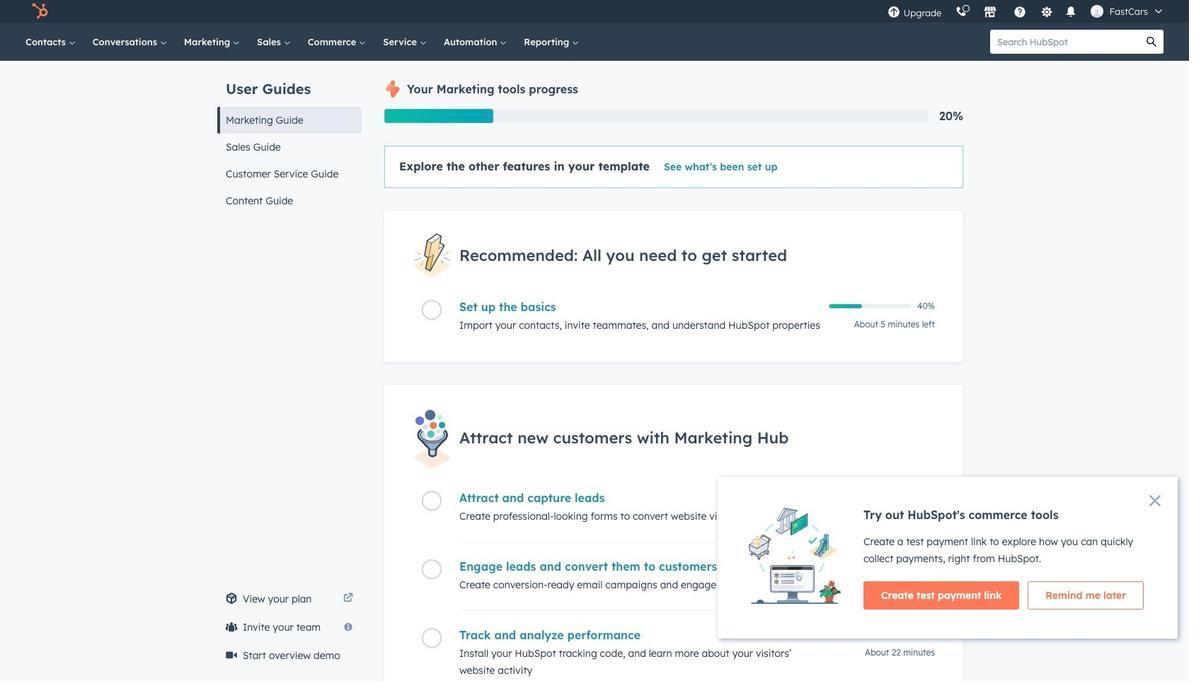 Task type: describe. For each thing, give the bounding box(es) containing it.
[object object] complete progress bar
[[829, 304, 862, 309]]

christina overa image
[[1091, 5, 1104, 18]]

close image
[[1149, 495, 1161, 507]]

marketplaces image
[[984, 6, 997, 19]]

2 link opens in a new window image from the top
[[343, 594, 353, 604]]



Task type: locate. For each thing, give the bounding box(es) containing it.
menu
[[881, 0, 1172, 23]]

Search HubSpot search field
[[990, 30, 1139, 54]]

link opens in a new window image
[[343, 591, 353, 608], [343, 594, 353, 604]]

user guides element
[[217, 61, 362, 214]]

1 link opens in a new window image from the top
[[343, 591, 353, 608]]

progress bar
[[384, 109, 493, 123]]



Task type: vqa. For each thing, say whether or not it's contained in the screenshot.
+ Add button
no



